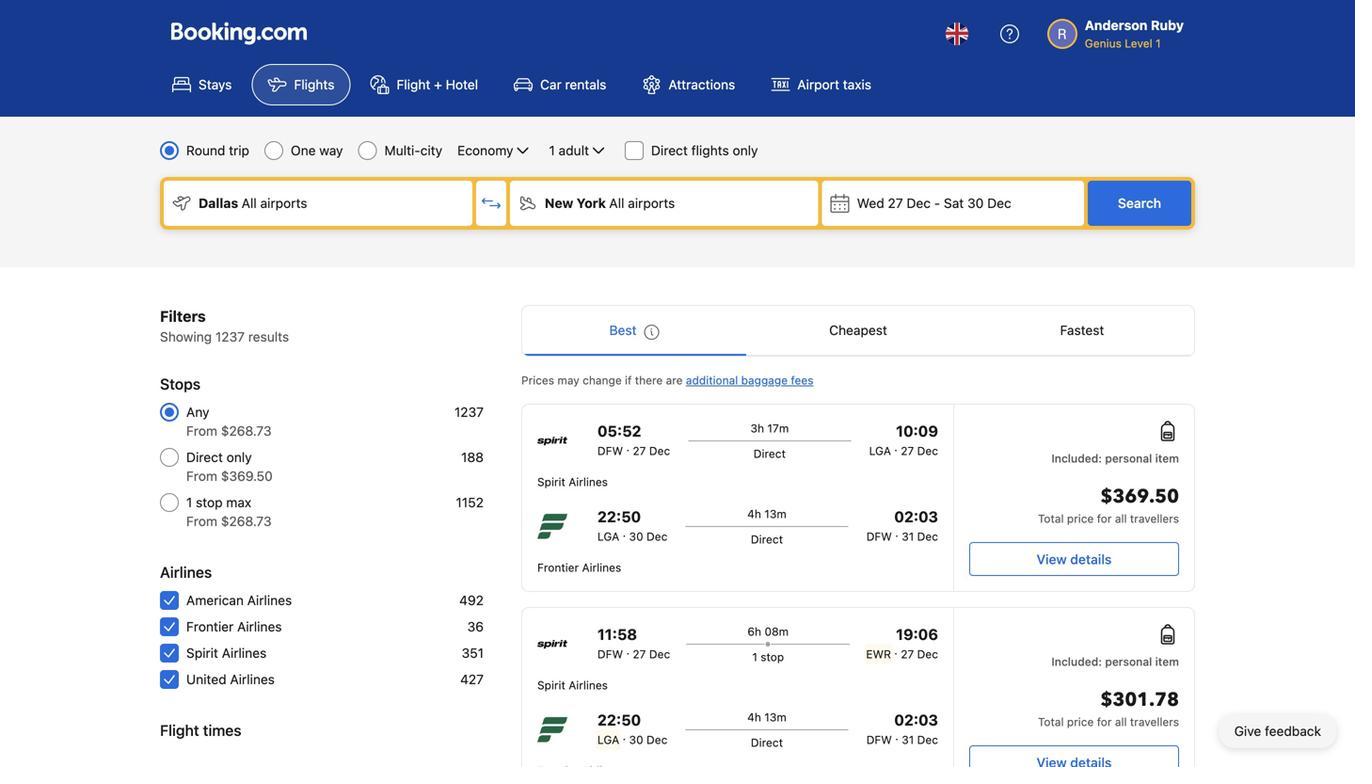 Task type: vqa. For each thing, say whether or not it's contained in the screenshot.
selected
no



Task type: describe. For each thing, give the bounding box(es) containing it.
stays
[[199, 77, 232, 92]]

stop for 1 stop max from $268.73
[[196, 495, 223, 510]]

airlines down the american airlines
[[237, 619, 282, 634]]

direct inside direct only from $369.50
[[186, 449, 223, 465]]

airlines right "united"
[[230, 672, 275, 687]]

6h
[[748, 625, 762, 638]]

22:50 lga . 30 dec for $369.50
[[598, 508, 668, 543]]

price for $301.78
[[1067, 715, 1094, 729]]

flights
[[294, 77, 335, 92]]

any from $268.73
[[186, 404, 272, 439]]

lga inside 10:09 lga . 27 dec
[[869, 444, 891, 457]]

car
[[540, 77, 562, 92]]

spirit airlines for $301.78
[[537, 679, 608, 692]]

round trip
[[186, 143, 249, 158]]

any
[[186, 404, 209, 420]]

from inside any from $268.73
[[186, 423, 217, 439]]

fastest
[[1060, 322, 1104, 338]]

view
[[1037, 552, 1067, 567]]

1152
[[456, 495, 484, 510]]

give feedback
[[1235, 723, 1322, 739]]

-
[[934, 195, 941, 211]]

all for $369.50
[[1115, 512, 1127, 525]]

. inside 10:09 lga . 27 dec
[[894, 441, 898, 454]]

dallas all airports
[[199, 195, 307, 211]]

stops
[[160, 375, 201, 393]]

showing
[[160, 329, 212, 345]]

1 airports from the left
[[260, 195, 307, 211]]

item for $301.78
[[1156, 655, 1179, 668]]

492
[[459, 593, 484, 608]]

search
[[1118, 195, 1162, 211]]

cheapest button
[[746, 306, 970, 355]]

airlines down 05:52
[[569, 475, 608, 489]]

if
[[625, 374, 632, 387]]

trip
[[229, 143, 249, 158]]

10:09
[[896, 422, 938, 440]]

travellers for $369.50
[[1130, 512, 1179, 525]]

27 for 19:06
[[901, 648, 914, 661]]

. down 11:58 dfw . 27 dec
[[623, 729, 626, 743]]

$301.78 total price for all travellers
[[1038, 687, 1179, 729]]

additional baggage fees link
[[686, 374, 814, 387]]

fastest button
[[970, 306, 1194, 355]]

27 for 11:58
[[633, 648, 646, 661]]

for for $369.50
[[1097, 512, 1112, 525]]

airport taxis link
[[755, 64, 888, 105]]

1 for 1 stop max from $268.73
[[186, 495, 192, 510]]

attractions
[[669, 77, 735, 92]]

ewr
[[866, 648, 891, 661]]

way
[[319, 143, 343, 158]]

dfw inside 11:58 dfw . 27 dec
[[598, 648, 623, 661]]

02:03 dfw . 31 dec for $301.78
[[867, 711, 938, 746]]

11:58 dfw . 27 dec
[[598, 625, 670, 661]]

price for $369.50
[[1067, 512, 1094, 525]]

american
[[186, 593, 244, 608]]

direct left flights
[[651, 143, 688, 158]]

dec inside 10:09 lga . 27 dec
[[917, 444, 938, 457]]

car rentals
[[540, 77, 607, 92]]

31 for $301.78
[[902, 733, 914, 746]]

york
[[577, 195, 606, 211]]

17m
[[768, 422, 789, 435]]

view details
[[1037, 552, 1112, 567]]

flight + hotel link
[[354, 64, 494, 105]]

airport
[[798, 77, 840, 92]]

new york all airports
[[545, 195, 675, 211]]

$268.73 inside any from $268.73
[[221, 423, 272, 439]]

give
[[1235, 723, 1262, 739]]

flights
[[692, 143, 729, 158]]

1 vertical spatial spirit
[[186, 645, 218, 661]]

give feedback button
[[1220, 714, 1337, 748]]

sat
[[944, 195, 964, 211]]

fees
[[791, 374, 814, 387]]

188
[[461, 449, 484, 465]]

car rentals link
[[498, 64, 623, 105]]

flight times
[[160, 721, 242, 739]]

rentals
[[565, 77, 607, 92]]

30 for $369.50
[[629, 530, 643, 543]]

total for $301.78
[[1038, 715, 1064, 729]]

spirit for $301.78
[[537, 679, 566, 692]]

united airlines
[[186, 672, 275, 687]]

best
[[609, 322, 637, 338]]

. inside 19:06 ewr . 27 dec
[[894, 644, 898, 657]]

taxis
[[843, 77, 872, 92]]

1 horizontal spatial only
[[733, 143, 758, 158]]

airlines down 11:58
[[569, 679, 608, 692]]

4h 13m for $369.50
[[747, 507, 787, 521]]

1 for 1 stop
[[752, 650, 758, 664]]

prices may change if there are additional baggage fees
[[521, 374, 814, 387]]

02:03 for $369.50
[[894, 508, 938, 526]]

22:50 for $301.78
[[598, 711, 641, 729]]

11:58
[[598, 625, 637, 643]]

one
[[291, 143, 316, 158]]

flights link
[[252, 64, 351, 105]]

round
[[186, 143, 225, 158]]

times
[[203, 721, 242, 739]]

3h 17m
[[751, 422, 789, 435]]

$301.78
[[1101, 687, 1179, 713]]

feedback
[[1265, 723, 1322, 739]]

view details button
[[969, 542, 1179, 576]]

ruby
[[1151, 17, 1184, 33]]

22:50 for $369.50
[[598, 508, 641, 526]]

wed
[[857, 195, 885, 211]]

attractions link
[[626, 64, 751, 105]]

27 inside popup button
[[888, 195, 903, 211]]

included: for $369.50
[[1052, 452, 1102, 465]]

27 for 10:09
[[901, 444, 914, 457]]

4h for $369.50
[[747, 507, 761, 521]]

05:52 dfw . 27 dec
[[598, 422, 670, 457]]

there
[[635, 374, 663, 387]]

max
[[226, 495, 251, 510]]

best button
[[522, 306, 746, 355]]

0 vertical spatial frontier airlines
[[537, 561, 621, 574]]

direct only from $369.50
[[186, 449, 273, 484]]

united
[[186, 672, 226, 687]]

36
[[467, 619, 484, 634]]

dec inside 05:52 dfw . 27 dec
[[649, 444, 670, 457]]

1 vertical spatial frontier
[[186, 619, 234, 634]]

cheapest
[[829, 322, 887, 338]]

anderson ruby genius level 1
[[1085, 17, 1184, 50]]

1 stop
[[752, 650, 784, 664]]

included: for $301.78
[[1052, 655, 1102, 668]]



Task type: locate. For each thing, give the bounding box(es) containing it.
direct up 6h 08m
[[751, 533, 783, 546]]

2 02:03 dfw . 31 dec from the top
[[867, 711, 938, 746]]

1 vertical spatial 22:50 lga . 30 dec
[[598, 711, 668, 746]]

1 for from the top
[[1097, 512, 1112, 525]]

22:50 lga . 30 dec
[[598, 508, 668, 543], [598, 711, 668, 746]]

0 horizontal spatial stop
[[196, 495, 223, 510]]

all right dallas
[[242, 195, 257, 211]]

may
[[558, 374, 580, 387]]

flight left "times"
[[160, 721, 199, 739]]

2 vertical spatial spirit
[[537, 679, 566, 692]]

spirit airlines
[[537, 475, 608, 489], [186, 645, 267, 661], [537, 679, 608, 692]]

dec inside 11:58 dfw . 27 dec
[[649, 648, 670, 661]]

frontier airlines
[[537, 561, 621, 574], [186, 619, 282, 634]]

economy
[[458, 143, 513, 158]]

from inside 1 stop max from $268.73
[[186, 513, 217, 529]]

$369.50 inside direct only from $369.50
[[221, 468, 273, 484]]

2 all from the left
[[609, 195, 624, 211]]

tab list containing best
[[522, 306, 1194, 357]]

. down 10:09 lga . 27 dec
[[895, 526, 899, 539]]

4h for $301.78
[[747, 711, 761, 724]]

1 vertical spatial only
[[227, 449, 252, 465]]

included: personal item
[[1052, 452, 1179, 465], [1052, 655, 1179, 668]]

level
[[1125, 37, 1153, 50]]

1 item from the top
[[1156, 452, 1179, 465]]

13m for $301.78
[[765, 711, 787, 724]]

1 right 'level'
[[1156, 37, 1161, 50]]

additional
[[686, 374, 738, 387]]

2 travellers from the top
[[1130, 715, 1179, 729]]

for up details
[[1097, 512, 1112, 525]]

1 vertical spatial 31
[[902, 733, 914, 746]]

$268.73 up direct only from $369.50
[[221, 423, 272, 439]]

0 vertical spatial for
[[1097, 512, 1112, 525]]

27 for 05:52
[[633, 444, 646, 457]]

travellers inside $369.50 total price for all travellers
[[1130, 512, 1179, 525]]

02:03 dfw . 31 dec down ewr
[[867, 711, 938, 746]]

0 vertical spatial included:
[[1052, 452, 1102, 465]]

02:03 for $301.78
[[894, 711, 938, 729]]

from inside direct only from $369.50
[[186, 468, 217, 484]]

only inside direct only from $369.50
[[227, 449, 252, 465]]

for down $301.78 on the right bottom of page
[[1097, 715, 1112, 729]]

all up view details button
[[1115, 512, 1127, 525]]

prices
[[521, 374, 554, 387]]

genius
[[1085, 37, 1122, 50]]

1 horizontal spatial all
[[609, 195, 624, 211]]

from down direct only from $369.50
[[186, 513, 217, 529]]

1 vertical spatial 22:50
[[598, 711, 641, 729]]

direct
[[651, 143, 688, 158], [754, 447, 786, 460], [186, 449, 223, 465], [751, 533, 783, 546], [751, 736, 783, 749]]

0 vertical spatial from
[[186, 423, 217, 439]]

4h 13m
[[747, 507, 787, 521], [747, 711, 787, 724]]

1 vertical spatial 02:03
[[894, 711, 938, 729]]

hotel
[[446, 77, 478, 92]]

2 for from the top
[[1097, 715, 1112, 729]]

2 item from the top
[[1156, 655, 1179, 668]]

2 31 from the top
[[902, 733, 914, 746]]

1 13m from the top
[[765, 507, 787, 521]]

22:50 down 11:58 dfw . 27 dec
[[598, 711, 641, 729]]

1237 left results
[[215, 329, 245, 345]]

$369.50 inside $369.50 total price for all travellers
[[1101, 484, 1179, 510]]

1 all from the left
[[242, 195, 257, 211]]

2 02:03 from the top
[[894, 711, 938, 729]]

item
[[1156, 452, 1179, 465], [1156, 655, 1179, 668]]

lga for $301.78
[[598, 733, 620, 746]]

multi-
[[385, 143, 421, 158]]

0 vertical spatial $268.73
[[221, 423, 272, 439]]

1 vertical spatial item
[[1156, 655, 1179, 668]]

1 inside anderson ruby genius level 1
[[1156, 37, 1161, 50]]

new
[[545, 195, 574, 211]]

1 4h from the top
[[747, 507, 761, 521]]

tab list
[[522, 306, 1194, 357]]

1 horizontal spatial 1237
[[455, 404, 484, 420]]

0 vertical spatial item
[[1156, 452, 1179, 465]]

included: personal item up $301.78 on the right bottom of page
[[1052, 655, 1179, 668]]

2 vertical spatial from
[[186, 513, 217, 529]]

0 vertical spatial 13m
[[765, 507, 787, 521]]

anderson
[[1085, 17, 1148, 33]]

1 vertical spatial 02:03 dfw . 31 dec
[[867, 711, 938, 746]]

flight + hotel
[[397, 77, 478, 92]]

1237 up 188
[[455, 404, 484, 420]]

$369.50 up details
[[1101, 484, 1179, 510]]

personal up $369.50 total price for all travellers
[[1105, 452, 1152, 465]]

4h down the 1 stop
[[747, 711, 761, 724]]

27 inside 10:09 lga . 27 dec
[[901, 444, 914, 457]]

1 vertical spatial frontier airlines
[[186, 619, 282, 634]]

best image
[[644, 325, 659, 340], [644, 325, 659, 340]]

02:03 down 19:06 ewr . 27 dec
[[894, 711, 938, 729]]

1 vertical spatial 4h 13m
[[747, 711, 787, 724]]

0 vertical spatial 4h 13m
[[747, 507, 787, 521]]

price inside $369.50 total price for all travellers
[[1067, 512, 1094, 525]]

stop
[[196, 495, 223, 510], [761, 650, 784, 664]]

airports
[[260, 195, 307, 211], [628, 195, 675, 211]]

2 personal from the top
[[1105, 655, 1152, 668]]

1 vertical spatial stop
[[761, 650, 784, 664]]

2 all from the top
[[1115, 715, 1127, 729]]

. down 10:09
[[894, 441, 898, 454]]

spirit for $369.50
[[537, 475, 566, 489]]

1 for 1 adult
[[549, 143, 555, 158]]

1 4h 13m from the top
[[747, 507, 787, 521]]

city
[[420, 143, 443, 158]]

all inside $369.50 total price for all travellers
[[1115, 512, 1127, 525]]

1237
[[215, 329, 245, 345], [455, 404, 484, 420]]

included: up $369.50 total price for all travellers
[[1052, 452, 1102, 465]]

0 vertical spatial all
[[1115, 512, 1127, 525]]

american airlines
[[186, 593, 292, 608]]

13m for $369.50
[[765, 507, 787, 521]]

02:03 dfw . 31 dec for $369.50
[[867, 508, 938, 543]]

personal for $369.50
[[1105, 452, 1152, 465]]

1 vertical spatial $268.73
[[221, 513, 272, 529]]

1 left max
[[186, 495, 192, 510]]

1 vertical spatial total
[[1038, 715, 1064, 729]]

1 stop max from $268.73
[[186, 495, 272, 529]]

travellers up view details button
[[1130, 512, 1179, 525]]

. down 11:58
[[626, 644, 630, 657]]

0 vertical spatial 22:50 lga . 30 dec
[[598, 508, 668, 543]]

1 vertical spatial flight
[[160, 721, 199, 739]]

spirit airlines down 11:58
[[537, 679, 608, 692]]

1 vertical spatial spirit airlines
[[186, 645, 267, 661]]

2 total from the top
[[1038, 715, 1064, 729]]

1 horizontal spatial flight
[[397, 77, 431, 92]]

1 inside 'popup button'
[[549, 143, 555, 158]]

filters
[[160, 307, 206, 325]]

2 airports from the left
[[628, 195, 675, 211]]

. right ewr
[[894, 644, 898, 657]]

0 vertical spatial 22:50
[[598, 508, 641, 526]]

1 $268.73 from the top
[[221, 423, 272, 439]]

total inside $301.78 total price for all travellers
[[1038, 715, 1064, 729]]

airports down one in the top of the page
[[260, 195, 307, 211]]

all for $301.78
[[1115, 715, 1127, 729]]

0 vertical spatial spirit airlines
[[537, 475, 608, 489]]

1 from from the top
[[186, 423, 217, 439]]

included: personal item up $369.50 total price for all travellers
[[1052, 452, 1179, 465]]

all
[[1115, 512, 1127, 525], [1115, 715, 1127, 729]]

1 horizontal spatial stop
[[761, 650, 784, 664]]

27 right wed
[[888, 195, 903, 211]]

1 02:03 from the top
[[894, 508, 938, 526]]

1 vertical spatial for
[[1097, 715, 1112, 729]]

0 vertical spatial 4h
[[747, 507, 761, 521]]

30 for $301.78
[[629, 733, 643, 746]]

stop down 6h 08m
[[761, 650, 784, 664]]

+
[[434, 77, 442, 92]]

4h 13m down 3h 17m
[[747, 507, 787, 521]]

flight for flight times
[[160, 721, 199, 739]]

0 horizontal spatial all
[[242, 195, 257, 211]]

only
[[733, 143, 758, 158], [227, 449, 252, 465]]

351
[[462, 645, 484, 661]]

baggage
[[741, 374, 788, 387]]

0 vertical spatial included: personal item
[[1052, 452, 1179, 465]]

22:50 lga . 30 dec down 11:58 dfw . 27 dec
[[598, 711, 668, 746]]

30
[[968, 195, 984, 211], [629, 530, 643, 543], [629, 733, 643, 746]]

0 vertical spatial 31
[[902, 530, 914, 543]]

4h 13m down the 1 stop
[[747, 711, 787, 724]]

27 inside 05:52 dfw . 27 dec
[[633, 444, 646, 457]]

1 personal from the top
[[1105, 452, 1152, 465]]

13m down the 17m
[[765, 507, 787, 521]]

spirit
[[537, 475, 566, 489], [186, 645, 218, 661], [537, 679, 566, 692]]

flight for flight + hotel
[[397, 77, 431, 92]]

1 vertical spatial 1237
[[455, 404, 484, 420]]

22:50 down 05:52 dfw . 27 dec
[[598, 508, 641, 526]]

27 down 19:06
[[901, 648, 914, 661]]

personal for $301.78
[[1105, 655, 1152, 668]]

$369.50
[[221, 468, 273, 484], [1101, 484, 1179, 510]]

27 inside 11:58 dfw . 27 dec
[[633, 648, 646, 661]]

flight left +
[[397, 77, 431, 92]]

02:03 dfw . 31 dec down 10:09 lga . 27 dec
[[867, 508, 938, 543]]

frontier airlines up 11:58
[[537, 561, 621, 574]]

1 vertical spatial travellers
[[1130, 715, 1179, 729]]

spirit airlines for $369.50
[[537, 475, 608, 489]]

1 vertical spatial included: personal item
[[1052, 655, 1179, 668]]

$268.73 down max
[[221, 513, 272, 529]]

08m
[[765, 625, 789, 638]]

1 vertical spatial price
[[1067, 715, 1094, 729]]

1 inside 1 stop max from $268.73
[[186, 495, 192, 510]]

1 horizontal spatial airports
[[628, 195, 675, 211]]

0 vertical spatial stop
[[196, 495, 223, 510]]

2 vertical spatial lga
[[598, 733, 620, 746]]

lga for $369.50
[[598, 530, 620, 543]]

2 included: from the top
[[1052, 655, 1102, 668]]

22:50 lga . 30 dec for $301.78
[[598, 711, 668, 746]]

0 vertical spatial lga
[[869, 444, 891, 457]]

2 from from the top
[[186, 468, 217, 484]]

spirit airlines down 05:52
[[537, 475, 608, 489]]

wed 27 dec - sat 30 dec button
[[822, 181, 1084, 226]]

2 22:50 from the top
[[598, 711, 641, 729]]

1 price from the top
[[1067, 512, 1094, 525]]

1 vertical spatial personal
[[1105, 655, 1152, 668]]

0 horizontal spatial frontier
[[186, 619, 234, 634]]

0 horizontal spatial flight
[[160, 721, 199, 739]]

1 22:50 lga . 30 dec from the top
[[598, 508, 668, 543]]

22:50
[[598, 508, 641, 526], [598, 711, 641, 729]]

airports right the york
[[628, 195, 675, 211]]

1 vertical spatial 30
[[629, 530, 643, 543]]

item for $369.50
[[1156, 452, 1179, 465]]

.
[[626, 441, 630, 454], [894, 441, 898, 454], [623, 526, 626, 539], [895, 526, 899, 539], [626, 644, 630, 657], [894, 644, 898, 657], [623, 729, 626, 743], [895, 729, 899, 743]]

flight
[[397, 77, 431, 92], [160, 721, 199, 739]]

from up 1 stop max from $268.73
[[186, 468, 217, 484]]

direct down any from $268.73
[[186, 449, 223, 465]]

30 inside wed 27 dec - sat 30 dec popup button
[[968, 195, 984, 211]]

travellers inside $301.78 total price for all travellers
[[1130, 715, 1179, 729]]

0 vertical spatial price
[[1067, 512, 1094, 525]]

included: personal item for $369.50
[[1052, 452, 1179, 465]]

10:09 lga . 27 dec
[[869, 422, 938, 457]]

4h 13m for $301.78
[[747, 711, 787, 724]]

1 horizontal spatial $369.50
[[1101, 484, 1179, 510]]

booking.com logo image
[[171, 22, 307, 45], [171, 22, 307, 45]]

27 inside 19:06 ewr . 27 dec
[[901, 648, 914, 661]]

change
[[583, 374, 622, 387]]

1 included: personal item from the top
[[1052, 452, 1179, 465]]

stop left max
[[196, 495, 223, 510]]

airlines up united airlines
[[222, 645, 267, 661]]

19:06
[[896, 625, 938, 643]]

. inside 11:58 dfw . 27 dec
[[626, 644, 630, 657]]

27 down 11:58
[[633, 648, 646, 661]]

results
[[248, 329, 289, 345]]

filters showing 1237 results
[[160, 307, 289, 345]]

1 left adult
[[549, 143, 555, 158]]

1 horizontal spatial frontier
[[537, 561, 579, 574]]

1 total from the top
[[1038, 512, 1064, 525]]

airlines
[[569, 475, 608, 489], [582, 561, 621, 574], [160, 563, 212, 581], [247, 593, 292, 608], [237, 619, 282, 634], [222, 645, 267, 661], [230, 672, 275, 687], [569, 679, 608, 692]]

27 down 05:52
[[633, 444, 646, 457]]

$369.50 up max
[[221, 468, 273, 484]]

all
[[242, 195, 257, 211], [609, 195, 624, 211]]

all right the york
[[609, 195, 624, 211]]

0 vertical spatial spirit
[[537, 475, 566, 489]]

13m
[[765, 507, 787, 521], [765, 711, 787, 724]]

personal up $301.78 on the right bottom of page
[[1105, 655, 1152, 668]]

22:50 lga . 30 dec down 05:52 dfw . 27 dec
[[598, 508, 668, 543]]

4h
[[747, 507, 761, 521], [747, 711, 761, 724]]

all inside $301.78 total price for all travellers
[[1115, 715, 1127, 729]]

stop inside 1 stop max from $268.73
[[196, 495, 223, 510]]

1 horizontal spatial frontier airlines
[[537, 561, 621, 574]]

2 included: personal item from the top
[[1052, 655, 1179, 668]]

airlines up 11:58
[[582, 561, 621, 574]]

price inside $301.78 total price for all travellers
[[1067, 715, 1094, 729]]

for inside $301.78 total price for all travellers
[[1097, 715, 1112, 729]]

stop for 1 stop
[[761, 650, 784, 664]]

total
[[1038, 512, 1064, 525], [1038, 715, 1064, 729]]

dec
[[907, 195, 931, 211], [988, 195, 1012, 211], [649, 444, 670, 457], [917, 444, 938, 457], [647, 530, 668, 543], [917, 530, 938, 543], [649, 648, 670, 661], [917, 648, 938, 661], [647, 733, 668, 746], [917, 733, 938, 746]]

dfw inside 05:52 dfw . 27 dec
[[598, 444, 623, 457]]

2 price from the top
[[1067, 715, 1094, 729]]

2 13m from the top
[[765, 711, 787, 724]]

0 horizontal spatial frontier airlines
[[186, 619, 282, 634]]

2 vertical spatial 30
[[629, 733, 643, 746]]

for for $301.78
[[1097, 715, 1112, 729]]

19:06 ewr . 27 dec
[[866, 625, 938, 661]]

total inside $369.50 total price for all travellers
[[1038, 512, 1064, 525]]

3 from from the top
[[186, 513, 217, 529]]

frontier airlines down the american airlines
[[186, 619, 282, 634]]

02:03 down 10:09 lga . 27 dec
[[894, 508, 938, 526]]

1 vertical spatial all
[[1115, 715, 1127, 729]]

27 down 10:09
[[901, 444, 914, 457]]

spirit airlines up united airlines
[[186, 645, 267, 661]]

0 vertical spatial 02:03
[[894, 508, 938, 526]]

airlines right american
[[247, 593, 292, 608]]

0 vertical spatial flight
[[397, 77, 431, 92]]

. down 05:52 dfw . 27 dec
[[623, 526, 626, 539]]

1 down 6h
[[752, 650, 758, 664]]

item up $301.78 on the right bottom of page
[[1156, 655, 1179, 668]]

2 22:50 lga . 30 dec from the top
[[598, 711, 668, 746]]

multi-city
[[385, 143, 443, 158]]

. inside 05:52 dfw . 27 dec
[[626, 441, 630, 454]]

2 $268.73 from the top
[[221, 513, 272, 529]]

included: up $301.78 total price for all travellers
[[1052, 655, 1102, 668]]

1 included: from the top
[[1052, 452, 1102, 465]]

1 vertical spatial lga
[[598, 530, 620, 543]]

31 for $369.50
[[902, 530, 914, 543]]

. down 19:06 ewr . 27 dec
[[895, 729, 899, 743]]

. down 05:52
[[626, 441, 630, 454]]

travellers for $301.78
[[1130, 715, 1179, 729]]

1 adult
[[549, 143, 589, 158]]

1 02:03 dfw . 31 dec from the top
[[867, 508, 938, 543]]

27
[[888, 195, 903, 211], [633, 444, 646, 457], [901, 444, 914, 457], [633, 648, 646, 661], [901, 648, 914, 661]]

0 vertical spatial 1237
[[215, 329, 245, 345]]

1 all from the top
[[1115, 512, 1127, 525]]

0 horizontal spatial 1237
[[215, 329, 245, 345]]

only right flights
[[733, 143, 758, 158]]

included: personal item for $301.78
[[1052, 655, 1179, 668]]

0 vertical spatial frontier
[[537, 561, 579, 574]]

13m down the 1 stop
[[765, 711, 787, 724]]

05:52
[[598, 422, 641, 440]]

1 22:50 from the top
[[598, 508, 641, 526]]

from down any
[[186, 423, 217, 439]]

total for $369.50
[[1038, 512, 1064, 525]]

0 vertical spatial 30
[[968, 195, 984, 211]]

1 vertical spatial 13m
[[765, 711, 787, 724]]

stays link
[[156, 64, 248, 105]]

1 travellers from the top
[[1130, 512, 1179, 525]]

0 horizontal spatial airports
[[260, 195, 307, 211]]

details
[[1070, 552, 1112, 567]]

only down any from $268.73
[[227, 449, 252, 465]]

0 horizontal spatial only
[[227, 449, 252, 465]]

airlines up american
[[160, 563, 212, 581]]

1237 inside filters showing 1237 results
[[215, 329, 245, 345]]

item up $369.50 total price for all travellers
[[1156, 452, 1179, 465]]

direct down the 1 stop
[[751, 736, 783, 749]]

2 4h from the top
[[747, 711, 761, 724]]

$268.73 inside 1 stop max from $268.73
[[221, 513, 272, 529]]

2 vertical spatial spirit airlines
[[537, 679, 608, 692]]

from
[[186, 423, 217, 439], [186, 468, 217, 484], [186, 513, 217, 529]]

0 vertical spatial only
[[733, 143, 758, 158]]

airport taxis
[[798, 77, 872, 92]]

1 vertical spatial 4h
[[747, 711, 761, 724]]

for inside $369.50 total price for all travellers
[[1097, 512, 1112, 525]]

2 4h 13m from the top
[[747, 711, 787, 724]]

all down $301.78 on the right bottom of page
[[1115, 715, 1127, 729]]

dec inside 19:06 ewr . 27 dec
[[917, 648, 938, 661]]

4h down 3h
[[747, 507, 761, 521]]

travellers down $301.78 on the right bottom of page
[[1130, 715, 1179, 729]]

0 vertical spatial 02:03 dfw . 31 dec
[[867, 508, 938, 543]]

one way
[[291, 143, 343, 158]]

0 horizontal spatial $369.50
[[221, 468, 273, 484]]

direct down 3h 17m
[[754, 447, 786, 460]]

personal
[[1105, 452, 1152, 465], [1105, 655, 1152, 668]]

0 vertical spatial personal
[[1105, 452, 1152, 465]]

1 vertical spatial included:
[[1052, 655, 1102, 668]]

price
[[1067, 512, 1094, 525], [1067, 715, 1094, 729]]

6h 08m
[[748, 625, 789, 638]]

1 vertical spatial from
[[186, 468, 217, 484]]

0 vertical spatial total
[[1038, 512, 1064, 525]]

1 31 from the top
[[902, 530, 914, 543]]

0 vertical spatial travellers
[[1130, 512, 1179, 525]]



